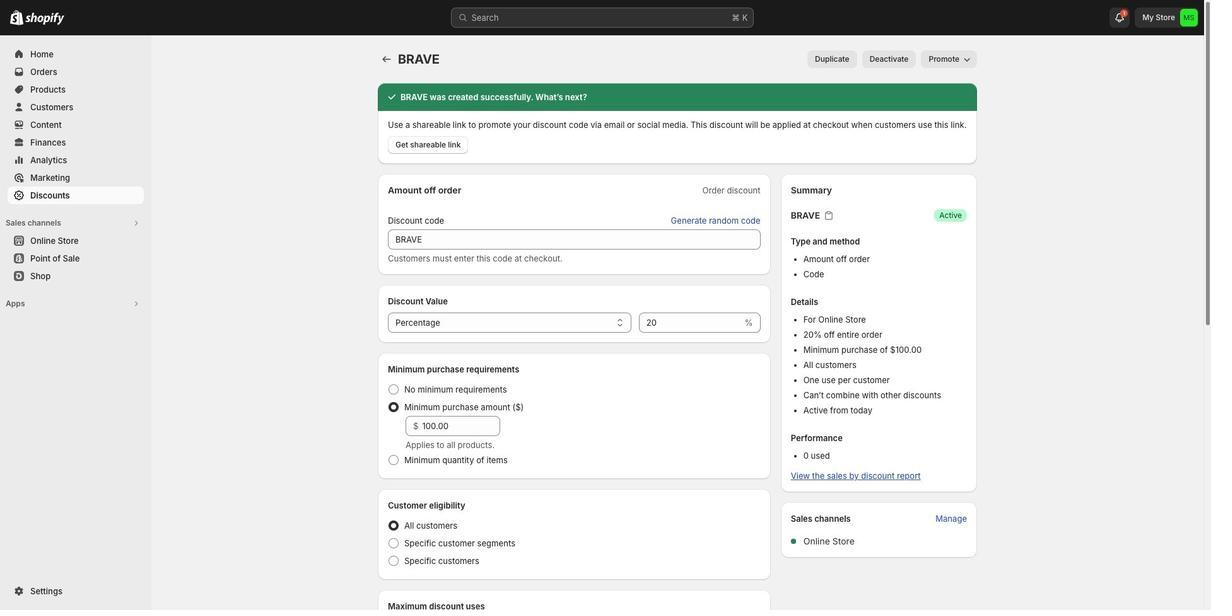 Task type: vqa. For each thing, say whether or not it's contained in the screenshot.
Test Store image
no



Task type: locate. For each thing, give the bounding box(es) containing it.
shopify image
[[10, 10, 23, 25], [25, 13, 64, 25]]

0 horizontal spatial shopify image
[[10, 10, 23, 25]]

None text field
[[388, 230, 760, 250], [639, 313, 742, 333], [388, 230, 760, 250], [639, 313, 742, 333]]



Task type: describe. For each thing, give the bounding box(es) containing it.
1 horizontal spatial shopify image
[[25, 13, 64, 25]]

0.00 text field
[[422, 416, 500, 436]]

my store image
[[1180, 9, 1198, 26]]



